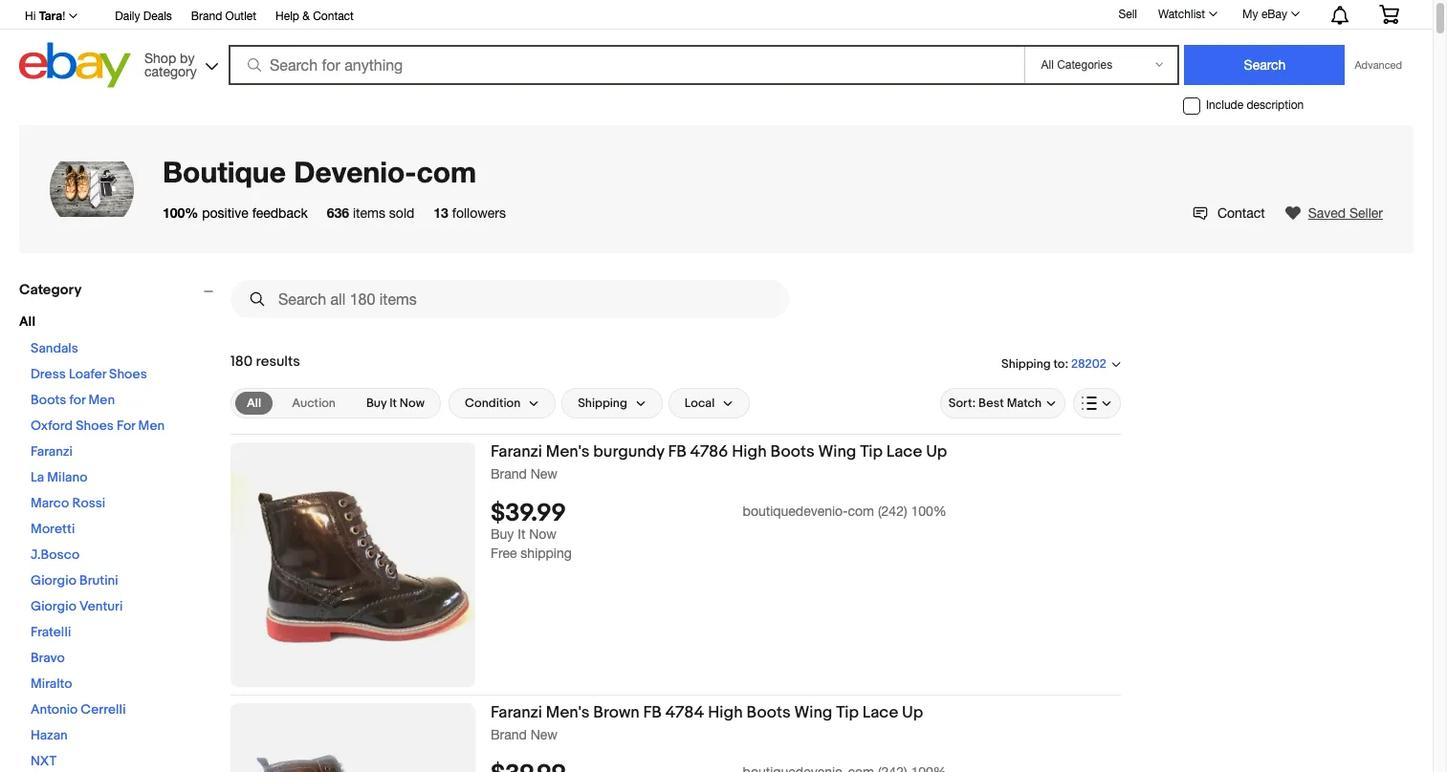 Task type: vqa. For each thing, say whether or not it's contained in the screenshot.
Adam within the NOV 28, 2023, 5:00 PM LIVE RIP & SHIP W/ ADAM LET'S RIP! TOPPS, PANINI & POKEMON W/ADAM FROM LOUISVILLE SPORTS CARDS!
no



Task type: locate. For each thing, give the bounding box(es) containing it.
high for 4786
[[732, 443, 767, 462]]

faranzi men's  brown fb 4784  high boots wing tip lace up image
[[231, 735, 475, 773]]

0 vertical spatial all
[[19, 314, 35, 330]]

0 vertical spatial shipping
[[1002, 356, 1051, 372]]

moretti link
[[31, 521, 75, 538]]

0 vertical spatial tip
[[860, 443, 883, 462]]

2 men's from the top
[[546, 704, 590, 723]]

0 vertical spatial men's
[[546, 443, 590, 462]]

account navigation
[[14, 0, 1414, 30]]

boutique
[[163, 155, 286, 189]]

0 vertical spatial wing
[[818, 443, 857, 462]]

1 giorgio from the top
[[31, 573, 76, 589]]

0 vertical spatial giorgio
[[31, 573, 76, 589]]

high inside faranzi men's  burgundy fb 4786  high boots wing tip lace up brand new
[[732, 443, 767, 462]]

buy inside boutiquedevenio-com (242) 100% buy it now free shipping
[[491, 527, 514, 543]]

636
[[327, 205, 349, 221]]

2 vertical spatial brand
[[491, 728, 527, 743]]

lace
[[887, 443, 923, 462], [863, 704, 899, 723]]

0 vertical spatial 100%
[[163, 205, 198, 221]]

0 horizontal spatial up
[[902, 704, 923, 723]]

brutini
[[79, 573, 118, 589]]

saved seller
[[1308, 206, 1383, 221]]

1 horizontal spatial com
[[848, 504, 874, 520]]

1 vertical spatial contact
[[1218, 206, 1265, 221]]

shoes
[[109, 366, 147, 383], [76, 418, 114, 434]]

wing inside faranzi men's  brown fb 4784  high boots wing tip lace up brand new
[[794, 704, 833, 723]]

now
[[400, 396, 425, 411], [529, 527, 557, 543]]

buy right auction in the bottom left of the page
[[366, 396, 387, 411]]

giorgio up fratelli
[[31, 599, 76, 615]]

tip
[[860, 443, 883, 462], [836, 704, 859, 723]]

local button
[[669, 388, 750, 419]]

28202
[[1071, 357, 1107, 373]]

fb left 4786
[[668, 443, 687, 462]]

it up shipping at the left bottom of page
[[518, 527, 526, 543]]

up inside faranzi men's  burgundy fb 4786  high boots wing tip lace up brand new
[[926, 443, 947, 462]]

1 vertical spatial buy
[[491, 527, 514, 543]]

4784
[[666, 704, 704, 723]]

tip inside faranzi men's  burgundy fb 4786  high boots wing tip lace up brand new
[[860, 443, 883, 462]]

now up shipping at the left bottom of page
[[529, 527, 557, 543]]

$39.99 main content
[[231, 273, 1121, 773]]

best
[[979, 396, 1004, 411]]

all down 180 results
[[247, 396, 261, 411]]

1 vertical spatial new
[[531, 728, 558, 743]]

lace inside faranzi men's  brown fb 4784  high boots wing tip lace up brand new
[[863, 704, 899, 723]]

high right 4786
[[732, 443, 767, 462]]

0 horizontal spatial tip
[[836, 704, 859, 723]]

lace for faranzi men's  burgundy fb 4786  high boots wing tip lace up
[[887, 443, 923, 462]]

1 vertical spatial lace
[[863, 704, 899, 723]]

1 vertical spatial giorgio
[[31, 599, 76, 615]]

tip inside faranzi men's  brown fb 4784  high boots wing tip lace up brand new
[[836, 704, 859, 723]]

men's inside faranzi men's  brown fb 4784  high boots wing tip lace up brand new
[[546, 704, 590, 723]]

boots inside all sandals dress loafer shoes boots for men oxford shoes for men faranzi la milano marco rossi moretti j.bosco giorgio brutini giorgio venturi fratelli bravo miralto antonio cerrelli hazan nxt
[[31, 392, 66, 408]]

fb inside faranzi men's  brown fb 4784  high boots wing tip lace up brand new
[[643, 704, 662, 723]]

0 horizontal spatial men
[[88, 392, 115, 408]]

1 vertical spatial com
[[848, 504, 874, 520]]

1 horizontal spatial shipping
[[1002, 356, 1051, 372]]

100% positive feedback
[[163, 205, 308, 221]]

faranzi men's  burgundy fb 4786  high boots wing tip lace up link
[[491, 443, 1121, 466]]

1 vertical spatial shipping
[[578, 396, 627, 411]]

faranzi
[[491, 443, 542, 462], [31, 444, 73, 460], [491, 704, 542, 723]]

new
[[531, 467, 558, 482], [531, 728, 558, 743]]

fb left 4784
[[643, 704, 662, 723]]

fb for 4784
[[643, 704, 662, 723]]

1 vertical spatial high
[[708, 704, 743, 723]]

marco
[[31, 496, 69, 512]]

hazan link
[[31, 728, 68, 744]]

tara
[[39, 9, 62, 23]]

la
[[31, 470, 44, 486]]

dress loafer shoes link
[[31, 366, 147, 383]]

1 horizontal spatial up
[[926, 443, 947, 462]]

fratelli link
[[31, 625, 71, 641]]

0 vertical spatial boots
[[31, 392, 66, 408]]

high
[[732, 443, 767, 462], [708, 704, 743, 723]]

help
[[276, 10, 299, 23]]

all for all
[[247, 396, 261, 411]]

boots down dress
[[31, 392, 66, 408]]

1 horizontal spatial men
[[138, 418, 165, 434]]

1 new from the top
[[531, 467, 558, 482]]

faranzi men's  brown fb 4784  high boots wing tip lace up link
[[491, 704, 1121, 727]]

1 vertical spatial men's
[[546, 704, 590, 723]]

1 vertical spatial up
[[902, 704, 923, 723]]

0 vertical spatial high
[[732, 443, 767, 462]]

0 vertical spatial up
[[926, 443, 947, 462]]

lace inside faranzi men's  burgundy fb 4786  high boots wing tip lace up brand new
[[887, 443, 923, 462]]

nxt link
[[31, 754, 57, 770]]

cerrelli
[[81, 702, 126, 718]]

0 vertical spatial lace
[[887, 443, 923, 462]]

up
[[926, 443, 947, 462], [902, 704, 923, 723]]

Search all 180 items field
[[231, 280, 789, 319]]

up for faranzi men's  brown fb 4784  high boots wing tip lace up
[[902, 704, 923, 723]]

180
[[231, 353, 253, 371]]

0 horizontal spatial it
[[389, 396, 397, 411]]

watchlist link
[[1148, 3, 1227, 26]]

shipping left to
[[1002, 356, 1051, 372]]

faranzi men's  burgundy fb 4786  high boots wing tip lace up image
[[231, 474, 475, 657]]

contact inside account navigation
[[313, 10, 354, 23]]

up for faranzi men's  burgundy fb 4786  high boots wing tip lace up
[[926, 443, 947, 462]]

high inside faranzi men's  brown fb 4784  high boots wing tip lace up brand new
[[708, 704, 743, 723]]

bravo link
[[31, 651, 65, 667]]

brand outlet link
[[191, 7, 256, 28]]

new inside faranzi men's  burgundy fb 4786  high boots wing tip lace up brand new
[[531, 467, 558, 482]]

0 vertical spatial now
[[400, 396, 425, 411]]

new inside faranzi men's  brown fb 4784  high boots wing tip lace up brand new
[[531, 728, 558, 743]]

all inside all sandals dress loafer shoes boots for men oxford shoes for men faranzi la milano marco rossi moretti j.bosco giorgio brutini giorgio venturi fratelli bravo miralto antonio cerrelli hazan nxt
[[19, 314, 35, 330]]

boots right 4784
[[747, 704, 791, 723]]

180 results
[[231, 353, 300, 371]]

contact left saved
[[1218, 206, 1265, 221]]

1 vertical spatial it
[[518, 527, 526, 543]]

1 horizontal spatial fb
[[668, 443, 687, 462]]

buy up free
[[491, 527, 514, 543]]

1 vertical spatial shoes
[[76, 418, 114, 434]]

100%
[[163, 205, 198, 221], [911, 504, 947, 520]]

0 horizontal spatial shipping
[[578, 396, 627, 411]]

help & contact
[[276, 10, 354, 23]]

2 giorgio from the top
[[31, 599, 76, 615]]

shipping inside shipping to : 28202
[[1002, 356, 1051, 372]]

men's left brown
[[546, 704, 590, 723]]

all up the sandals link
[[19, 314, 35, 330]]

sell
[[1119, 7, 1137, 21]]

boots inside faranzi men's  burgundy fb 4786  high boots wing tip lace up brand new
[[771, 443, 815, 462]]

men's
[[546, 443, 590, 462], [546, 704, 590, 723]]

2 vertical spatial boots
[[747, 704, 791, 723]]

0 horizontal spatial contact
[[313, 10, 354, 23]]

0 horizontal spatial now
[[400, 396, 425, 411]]

brand inside faranzi men's  brown fb 4784  high boots wing tip lace up brand new
[[491, 728, 527, 743]]

1 vertical spatial boots
[[771, 443, 815, 462]]

outlet
[[225, 10, 256, 23]]

nxt
[[31, 754, 57, 770]]

0 vertical spatial fb
[[668, 443, 687, 462]]

boots up boutiquedevenio-
[[771, 443, 815, 462]]

boots
[[31, 392, 66, 408], [771, 443, 815, 462], [747, 704, 791, 723]]

0 horizontal spatial buy
[[366, 396, 387, 411]]

0 vertical spatial com
[[417, 155, 477, 189]]

men's left the burgundy
[[546, 443, 590, 462]]

brand for faranzi men's  brown fb 4784  high boots wing tip lace up
[[491, 728, 527, 743]]

buy
[[366, 396, 387, 411], [491, 527, 514, 543]]

men's for burgundy
[[546, 443, 590, 462]]

advanced link
[[1346, 46, 1412, 84]]

oxford shoes for men link
[[31, 418, 165, 434]]

bravo
[[31, 651, 65, 667]]

brand inside faranzi men's  burgundy fb 4786  high boots wing tip lace up brand new
[[491, 467, 527, 482]]

it right auction in the bottom left of the page
[[389, 396, 397, 411]]

0 vertical spatial contact
[[313, 10, 354, 23]]

1 vertical spatial wing
[[794, 704, 833, 723]]

men right the for
[[88, 392, 115, 408]]

shoes down the for
[[76, 418, 114, 434]]

sandals
[[31, 341, 78, 357]]

0 vertical spatial buy
[[366, 396, 387, 411]]

100% right (242)
[[911, 504, 947, 520]]

boots for men link
[[31, 392, 115, 408]]

men right for
[[138, 418, 165, 434]]

watchlist
[[1158, 8, 1205, 21]]

giorgio down j.bosco link
[[31, 573, 76, 589]]

1 horizontal spatial now
[[529, 527, 557, 543]]

0 horizontal spatial all
[[19, 314, 35, 330]]

1 horizontal spatial buy
[[491, 527, 514, 543]]

0 vertical spatial brand
[[191, 10, 222, 23]]

milano
[[47, 470, 87, 486]]

0 vertical spatial men
[[88, 392, 115, 408]]

com up the 13
[[417, 155, 477, 189]]

100% left positive
[[163, 205, 198, 221]]

boots inside faranzi men's  brown fb 4784  high boots wing tip lace up brand new
[[747, 704, 791, 723]]

1 vertical spatial 100%
[[911, 504, 947, 520]]

j.bosco
[[31, 547, 80, 563]]

0 horizontal spatial fb
[[643, 704, 662, 723]]

&
[[303, 10, 310, 23]]

faranzi inside faranzi men's  burgundy fb 4786  high boots wing tip lace up brand new
[[491, 443, 542, 462]]

1 horizontal spatial it
[[518, 527, 526, 543]]

$39.99
[[491, 500, 566, 529]]

0 vertical spatial it
[[389, 396, 397, 411]]

com inside boutiquedevenio-com (242) 100% buy it now free shipping
[[848, 504, 874, 520]]

1 men's from the top
[[546, 443, 590, 462]]

fb inside faranzi men's  burgundy fb 4786  high boots wing tip lace up brand new
[[668, 443, 687, 462]]

13
[[434, 205, 449, 221]]

com left (242)
[[848, 504, 874, 520]]

1 horizontal spatial tip
[[860, 443, 883, 462]]

it
[[389, 396, 397, 411], [518, 527, 526, 543]]

1 vertical spatial men
[[138, 418, 165, 434]]

wing for 4786
[[818, 443, 857, 462]]

men's inside faranzi men's  burgundy fb 4786  high boots wing tip lace up brand new
[[546, 443, 590, 462]]

None submit
[[1185, 45, 1346, 85]]

1 vertical spatial fb
[[643, 704, 662, 723]]

1 vertical spatial tip
[[836, 704, 859, 723]]

faranzi men's  brown fb 4784  high boots wing tip lace up heading
[[491, 704, 923, 723]]

now left "condition"
[[400, 396, 425, 411]]

buy it now
[[366, 396, 425, 411]]

now inside boutiquedevenio-com (242) 100% buy it now free shipping
[[529, 527, 557, 543]]

shoes right loafer
[[109, 366, 147, 383]]

1 vertical spatial now
[[529, 527, 557, 543]]

for
[[117, 418, 135, 434]]

1 vertical spatial all
[[247, 396, 261, 411]]

up inside faranzi men's  brown fb 4784  high boots wing tip lace up brand new
[[902, 704, 923, 723]]

boutique devenio-com image
[[50, 161, 134, 217]]

shipping up the burgundy
[[578, 396, 627, 411]]

1 vertical spatial brand
[[491, 467, 527, 482]]

0 vertical spatial new
[[531, 467, 558, 482]]

listing options selector. list view selected. image
[[1082, 396, 1113, 411]]

wing inside faranzi men's  burgundy fb 4786  high boots wing tip lace up brand new
[[818, 443, 857, 462]]

1 horizontal spatial 100%
[[911, 504, 947, 520]]

contact right &
[[313, 10, 354, 23]]

lace for faranzi men's  brown fb 4784  high boots wing tip lace up
[[863, 704, 899, 723]]

faranzi inside faranzi men's  brown fb 4784  high boots wing tip lace up brand new
[[491, 704, 542, 723]]

2 new from the top
[[531, 728, 558, 743]]

fb for 4786
[[668, 443, 687, 462]]

1 horizontal spatial all
[[247, 396, 261, 411]]

all inside $39.99 main content
[[247, 396, 261, 411]]

fb
[[668, 443, 687, 462], [643, 704, 662, 723]]

shipping inside dropdown button
[[578, 396, 627, 411]]

high right 4784
[[708, 704, 743, 723]]

help & contact link
[[276, 7, 354, 28]]



Task type: describe. For each thing, give the bounding box(es) containing it.
All selected text field
[[247, 395, 261, 412]]

moretti
[[31, 521, 75, 538]]

fratelli
[[31, 625, 71, 641]]

category
[[144, 64, 197, 79]]

saved
[[1308, 206, 1346, 221]]

miralto link
[[31, 676, 72, 693]]

high for 4784
[[708, 704, 743, 723]]

men's for brown
[[546, 704, 590, 723]]

hazan
[[31, 728, 68, 744]]

brown
[[593, 704, 640, 723]]

to
[[1054, 356, 1065, 372]]

shipping for shipping
[[578, 396, 627, 411]]

miralto
[[31, 676, 72, 693]]

devenio-
[[294, 155, 417, 189]]

loafer
[[69, 366, 106, 383]]

faranzi men's  burgundy fb 4786  high boots wing tip lace up brand new
[[491, 443, 947, 482]]

by
[[180, 50, 195, 66]]

daily deals
[[115, 10, 172, 23]]

hi
[[25, 10, 36, 23]]

boutique devenio-com link
[[163, 155, 477, 189]]

sell link
[[1110, 7, 1146, 21]]

faranzi link
[[31, 444, 73, 460]]

items
[[353, 206, 385, 221]]

description
[[1247, 99, 1304, 112]]

sold
[[389, 206, 415, 221]]

boutiquedevenio-com (242) 100% buy it now free shipping
[[491, 504, 947, 562]]

sort: best match button
[[940, 388, 1066, 419]]

condition button
[[449, 388, 556, 419]]

shop by category button
[[136, 43, 222, 84]]

saved seller button
[[1285, 204, 1383, 223]]

shipping button
[[562, 388, 663, 419]]

faranzi inside all sandals dress loafer shoes boots for men oxford shoes for men faranzi la milano marco rossi moretti j.bosco giorgio brutini giorgio venturi fratelli bravo miralto antonio cerrelli hazan nxt
[[31, 444, 73, 460]]

0 horizontal spatial com
[[417, 155, 477, 189]]

13 followers
[[434, 205, 506, 221]]

100% inside boutiquedevenio-com (242) 100% buy it now free shipping
[[911, 504, 947, 520]]

venturi
[[79, 599, 123, 615]]

for
[[69, 392, 85, 408]]

seller
[[1350, 206, 1383, 221]]

daily
[[115, 10, 140, 23]]

sort: best match
[[949, 396, 1042, 411]]

it inside boutiquedevenio-com (242) 100% buy it now free shipping
[[518, 527, 526, 543]]

brand outlet
[[191, 10, 256, 23]]

none submit inside shop by category banner
[[1185, 45, 1346, 85]]

:
[[1065, 356, 1069, 372]]

brand for faranzi men's  burgundy fb 4786  high boots wing tip lace up
[[491, 467, 527, 482]]

shipping to : 28202
[[1002, 356, 1107, 373]]

marco rossi link
[[31, 496, 105, 512]]

auction
[[292, 396, 336, 411]]

shop by category banner
[[14, 0, 1414, 93]]

condition
[[465, 396, 521, 411]]

shipping
[[521, 546, 572, 562]]

oxford
[[31, 418, 73, 434]]

shop
[[144, 50, 176, 66]]

advanced
[[1355, 59, 1402, 71]]

(242)
[[878, 504, 907, 520]]

all sandals dress loafer shoes boots for men oxford shoes for men faranzi la milano marco rossi moretti j.bosco giorgio brutini giorgio venturi fratelli bravo miralto antonio cerrelli hazan nxt
[[19, 314, 165, 770]]

boots for faranzi men's  burgundy fb 4786  high boots wing tip lace up
[[771, 443, 815, 462]]

wing for 4784
[[794, 704, 833, 723]]

0 vertical spatial shoes
[[109, 366, 147, 383]]

category button
[[19, 281, 222, 299]]

636 items sold
[[327, 205, 415, 221]]

deals
[[143, 10, 172, 23]]

boutique devenio-com
[[163, 155, 477, 189]]

0 horizontal spatial 100%
[[163, 205, 198, 221]]

giorgio brutini link
[[31, 573, 118, 589]]

my
[[1243, 8, 1259, 21]]

faranzi for faranzi men's  brown fb 4784  high boots wing tip lace up
[[491, 704, 542, 723]]

giorgio venturi link
[[31, 599, 123, 615]]

boots for faranzi men's  brown fb 4784  high boots wing tip lace up
[[747, 704, 791, 723]]

sandals link
[[31, 341, 78, 357]]

brand inside account navigation
[[191, 10, 222, 23]]

my ebay link
[[1232, 3, 1309, 26]]

tip for faranzi men's  burgundy fb 4786  high boots wing tip lace up
[[860, 443, 883, 462]]

burgundy
[[593, 443, 664, 462]]

feedback
[[252, 206, 308, 221]]

my ebay
[[1243, 8, 1288, 21]]

all link
[[235, 392, 273, 415]]

ebay
[[1262, 8, 1288, 21]]

antonio
[[31, 702, 78, 718]]

all for all sandals dress loafer shoes boots for men oxford shoes for men faranzi la milano marco rossi moretti j.bosco giorgio brutini giorgio venturi fratelli bravo miralto antonio cerrelli hazan nxt
[[19, 314, 35, 330]]

include description
[[1206, 99, 1304, 112]]

local
[[685, 396, 715, 411]]

new for burgundy
[[531, 467, 558, 482]]

faranzi men's  burgundy fb 4786  high boots wing tip lace up heading
[[491, 443, 947, 462]]

it inside buy it now link
[[389, 396, 397, 411]]

faranzi for faranzi men's  burgundy fb 4786  high boots wing tip lace up
[[491, 443, 542, 462]]

new for brown
[[531, 728, 558, 743]]

4786
[[690, 443, 728, 462]]

1 horizontal spatial contact
[[1218, 206, 1265, 221]]

Search for anything text field
[[232, 47, 1021, 83]]

match
[[1007, 396, 1042, 411]]

your shopping cart image
[[1379, 5, 1401, 24]]

results
[[256, 353, 300, 371]]

now inside buy it now link
[[400, 396, 425, 411]]

!
[[62, 10, 65, 23]]

buy it now link
[[355, 392, 436, 415]]

daily deals link
[[115, 7, 172, 28]]

shipping for shipping to : 28202
[[1002, 356, 1051, 372]]

positive
[[202, 206, 248, 221]]

sort:
[[949, 396, 976, 411]]

free
[[491, 546, 517, 562]]

auction link
[[280, 392, 347, 415]]

contact link
[[1193, 206, 1265, 221]]

tip for faranzi men's  brown fb 4784  high boots wing tip lace up
[[836, 704, 859, 723]]

shop by category
[[144, 50, 197, 79]]

j.bosco link
[[31, 547, 80, 563]]



